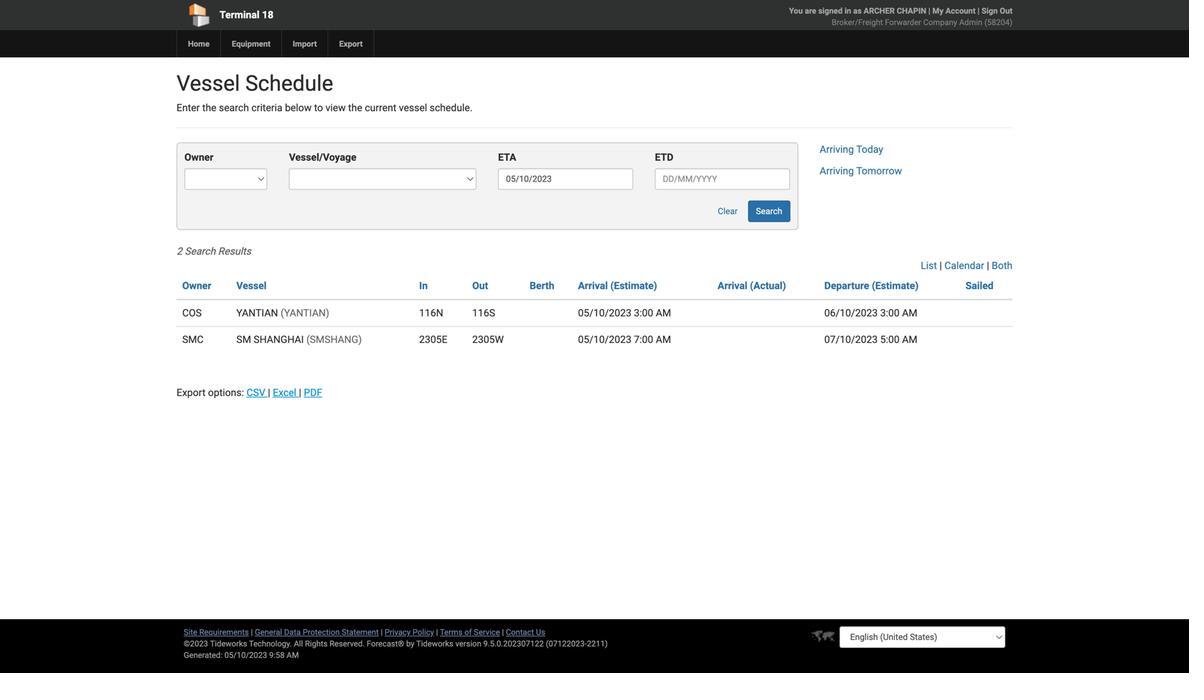 Task type: describe. For each thing, give the bounding box(es) containing it.
to
[[314, 102, 323, 114]]

(estimate) for arrival (estimate)
[[611, 280, 658, 292]]

3:00 for 06/10/2023
[[881, 307, 900, 319]]

service
[[474, 628, 500, 637]]

reserved.
[[330, 639, 365, 649]]

0 vertical spatial owner
[[185, 151, 214, 163]]

terminal
[[220, 9, 260, 21]]

you are signed in as archer chapin | my account | sign out broker/freight forwarder company admin (58204)
[[790, 6, 1013, 27]]

data
[[284, 628, 301, 637]]

import
[[293, 39, 317, 48]]

schedule
[[245, 71, 333, 96]]

site requirements | general data protection statement | privacy policy | terms of service | contact us ©2023 tideworks technology. all rights reserved. forecast® by tideworks version 9.5.0.202307122 (07122023-2211) generated: 05/10/2023 9:58 am
[[184, 628, 608, 660]]

06/10/2023 3:00 am
[[825, 307, 918, 319]]

shanghai
[[254, 334, 304, 346]]

116n
[[419, 307, 444, 319]]

clear button
[[710, 201, 746, 222]]

am for 05/10/2023 3:00 am
[[656, 307, 672, 319]]

| up 9.5.0.202307122
[[502, 628, 504, 637]]

equipment link
[[220, 30, 281, 57]]

generated:
[[184, 651, 223, 660]]

both
[[992, 260, 1013, 272]]

criteria
[[252, 102, 283, 114]]

terms of service link
[[440, 628, 500, 637]]

protection
[[303, 628, 340, 637]]

arriving for arriving tomorrow
[[820, 165, 855, 177]]

7:00
[[634, 334, 654, 346]]

vessel
[[399, 102, 427, 114]]

both link
[[992, 260, 1013, 272]]

arrival for arrival (actual)
[[718, 280, 748, 292]]

list link
[[921, 260, 938, 272]]

(58204)
[[985, 18, 1013, 27]]

excel
[[273, 387, 297, 399]]

1 the from the left
[[202, 102, 217, 114]]

berth
[[530, 280, 555, 292]]

sm
[[237, 334, 251, 346]]

below
[[285, 102, 312, 114]]

| left pdf
[[299, 387, 302, 399]]

of
[[465, 628, 472, 637]]

| right csv
[[268, 387, 270, 399]]

2 search results list | calendar | both
[[177, 246, 1013, 272]]

yantian (yantian)
[[237, 307, 329, 319]]

vessel for vessel
[[237, 280, 267, 292]]

2305w
[[473, 334, 504, 346]]

search inside the 2 search results list | calendar | both
[[185, 246, 216, 257]]

tideworks
[[417, 639, 454, 649]]

| left general
[[251, 628, 253, 637]]

terminal 18 link
[[177, 0, 513, 30]]

contact
[[506, 628, 534, 637]]

etd
[[655, 151, 674, 163]]

arriving tomorrow link
[[820, 165, 903, 177]]

policy
[[413, 628, 434, 637]]

| up forecast®
[[381, 628, 383, 637]]

general data protection statement link
[[255, 628, 379, 637]]

am for 05/10/2023 7:00 am
[[656, 334, 672, 346]]

18
[[262, 9, 274, 21]]

terminal 18
[[220, 9, 274, 21]]

vessel link
[[237, 280, 267, 292]]

yantian
[[237, 307, 278, 319]]

116s
[[473, 307, 495, 319]]

departure (estimate)
[[825, 280, 919, 292]]

arrival (estimate) link
[[578, 280, 658, 292]]

ETD text field
[[655, 168, 791, 190]]

home
[[188, 39, 210, 48]]

my account link
[[933, 6, 976, 15]]

| up tideworks
[[436, 628, 438, 637]]

vessel schedule enter the search criteria below to view the current vessel schedule.
[[177, 71, 473, 114]]

smc
[[182, 334, 204, 346]]

calendar
[[945, 260, 985, 272]]

out inside you are signed in as archer chapin | my account | sign out broker/freight forwarder company admin (58204)
[[1000, 6, 1013, 15]]

05/10/2023 3:00 am
[[578, 307, 672, 319]]

(actual)
[[750, 280, 787, 292]]

home link
[[177, 30, 220, 57]]

| right list
[[940, 260, 943, 272]]

out link
[[473, 280, 489, 292]]

arriving today link
[[820, 144, 884, 155]]

| left "both" 'link'
[[987, 260, 990, 272]]

signed
[[819, 6, 843, 15]]

equipment
[[232, 39, 271, 48]]

privacy
[[385, 628, 411, 637]]

are
[[805, 6, 817, 15]]

general
[[255, 628, 282, 637]]

pdf link
[[304, 387, 323, 399]]

arrival (estimate)
[[578, 280, 658, 292]]

9.5.0.202307122
[[484, 639, 544, 649]]

results
[[218, 246, 251, 257]]

search inside button
[[756, 206, 783, 216]]

admin
[[960, 18, 983, 27]]

options:
[[208, 387, 244, 399]]



Task type: vqa. For each thing, say whether or not it's contained in the screenshot.
second Empty from right
no



Task type: locate. For each thing, give the bounding box(es) containing it.
requirements
[[199, 628, 249, 637]]

3:00 up 7:00
[[634, 307, 654, 319]]

privacy policy link
[[385, 628, 434, 637]]

owner
[[185, 151, 214, 163], [182, 280, 211, 292]]

3:00
[[634, 307, 654, 319], [881, 307, 900, 319]]

2 arriving from the top
[[820, 165, 855, 177]]

arriving down arriving today
[[820, 165, 855, 177]]

1 horizontal spatial (estimate)
[[872, 280, 919, 292]]

05/10/2023
[[578, 307, 632, 319], [578, 334, 632, 346], [225, 651, 267, 660]]

1 vertical spatial search
[[185, 246, 216, 257]]

0 horizontal spatial the
[[202, 102, 217, 114]]

3:00 for 05/10/2023
[[634, 307, 654, 319]]

calendar link
[[945, 260, 985, 272]]

today
[[857, 144, 884, 155]]

0 vertical spatial arriving
[[820, 144, 855, 155]]

search button
[[749, 201, 791, 222]]

site
[[184, 628, 197, 637]]

arriving
[[820, 144, 855, 155], [820, 165, 855, 177]]

1 vertical spatial out
[[473, 280, 489, 292]]

export link
[[328, 30, 374, 57]]

the right view
[[348, 102, 363, 114]]

departure
[[825, 280, 870, 292]]

you
[[790, 6, 803, 15]]

©2023 tideworks
[[184, 639, 247, 649]]

06/10/2023
[[825, 307, 878, 319]]

as
[[854, 6, 862, 15]]

am for 07/10/2023 5:00 am
[[903, 334, 918, 346]]

search
[[756, 206, 783, 216], [185, 246, 216, 257]]

broker/freight
[[832, 18, 884, 27]]

vessel for vessel schedule enter the search criteria below to view the current vessel schedule.
[[177, 71, 240, 96]]

1 arrival from the left
[[578, 280, 608, 292]]

vessel
[[177, 71, 240, 96], [237, 280, 267, 292]]

(estimate) up 06/10/2023 3:00 am
[[872, 280, 919, 292]]

05/10/2023 for 05/10/2023 7:00 am
[[578, 334, 632, 346]]

0 vertical spatial vessel
[[177, 71, 240, 96]]

technology.
[[249, 639, 292, 649]]

1 horizontal spatial search
[[756, 206, 783, 216]]

07/10/2023 5:00 am
[[825, 334, 918, 346]]

owner up cos
[[182, 280, 211, 292]]

(07122023-
[[546, 639, 587, 649]]

0 vertical spatial 05/10/2023
[[578, 307, 632, 319]]

(smshang)
[[307, 334, 362, 346]]

arriving up arriving tomorrow link
[[820, 144, 855, 155]]

1 arriving from the top
[[820, 144, 855, 155]]

1 vertical spatial 05/10/2023
[[578, 334, 632, 346]]

3:00 up 5:00
[[881, 307, 900, 319]]

schedule.
[[430, 102, 473, 114]]

am right 5:00
[[903, 334, 918, 346]]

(estimate) for departure (estimate)
[[872, 280, 919, 292]]

05/10/2023 down arrival (estimate) link
[[578, 307, 632, 319]]

owner down enter at the top
[[185, 151, 214, 163]]

arrival (actual)
[[718, 280, 787, 292]]

arrival (actual) link
[[718, 280, 787, 292]]

import link
[[281, 30, 328, 57]]

archer
[[864, 6, 895, 15]]

1 horizontal spatial 3:00
[[881, 307, 900, 319]]

enter
[[177, 102, 200, 114]]

in
[[845, 6, 852, 15]]

0 horizontal spatial search
[[185, 246, 216, 257]]

am down the all
[[287, 651, 299, 660]]

|
[[929, 6, 931, 15], [978, 6, 980, 15], [940, 260, 943, 272], [987, 260, 990, 272], [268, 387, 270, 399], [299, 387, 302, 399], [251, 628, 253, 637], [381, 628, 383, 637], [436, 628, 438, 637], [502, 628, 504, 637]]

export left options:
[[177, 387, 206, 399]]

1 vertical spatial arriving
[[820, 165, 855, 177]]

05/10/2023 down the 05/10/2023 3:00 am
[[578, 334, 632, 346]]

2 vertical spatial 05/10/2023
[[225, 651, 267, 660]]

arrival left (actual)
[[718, 280, 748, 292]]

| left "my"
[[929, 6, 931, 15]]

search right 2
[[185, 246, 216, 257]]

owner link
[[182, 280, 211, 292]]

pdf
[[304, 387, 323, 399]]

by
[[406, 639, 415, 649]]

out up (58204)
[[1000, 6, 1013, 15]]

vessel up enter at the top
[[177, 71, 240, 96]]

05/10/2023 7:00 am
[[578, 334, 672, 346]]

0 vertical spatial out
[[1000, 6, 1013, 15]]

in link
[[419, 280, 428, 292]]

5:00
[[881, 334, 900, 346]]

1 vertical spatial export
[[177, 387, 206, 399]]

company
[[924, 18, 958, 27]]

the right enter at the top
[[202, 102, 217, 114]]

0 vertical spatial export
[[339, 39, 363, 48]]

am up 05/10/2023 7:00 am
[[656, 307, 672, 319]]

2 3:00 from the left
[[881, 307, 900, 319]]

terms
[[440, 628, 463, 637]]

1 horizontal spatial out
[[1000, 6, 1013, 15]]

05/10/2023 inside 'site requirements | general data protection statement | privacy policy | terms of service | contact us ©2023 tideworks technology. all rights reserved. forecast® by tideworks version 9.5.0.202307122 (07122023-2211) generated: 05/10/2023 9:58 am'
[[225, 651, 267, 660]]

excel link
[[273, 387, 299, 399]]

(estimate)
[[611, 280, 658, 292], [872, 280, 919, 292]]

am for 06/10/2023 3:00 am
[[903, 307, 918, 319]]

0 vertical spatial search
[[756, 206, 783, 216]]

am
[[656, 307, 672, 319], [903, 307, 918, 319], [656, 334, 672, 346], [903, 334, 918, 346], [287, 651, 299, 660]]

forecast®
[[367, 639, 404, 649]]

sign
[[982, 6, 998, 15]]

all
[[294, 639, 303, 649]]

export
[[339, 39, 363, 48], [177, 387, 206, 399]]

2 the from the left
[[348, 102, 363, 114]]

2 (estimate) from the left
[[872, 280, 919, 292]]

search
[[219, 102, 249, 114]]

07/10/2023
[[825, 334, 878, 346]]

rights
[[305, 639, 328, 649]]

sm shanghai (smshang)
[[237, 334, 362, 346]]

the
[[202, 102, 217, 114], [348, 102, 363, 114]]

05/10/2023 for 05/10/2023 3:00 am
[[578, 307, 632, 319]]

export options: csv | excel | pdf
[[177, 387, 323, 399]]

0 horizontal spatial out
[[473, 280, 489, 292]]

am right 7:00
[[656, 334, 672, 346]]

2
[[177, 246, 182, 257]]

in
[[419, 280, 428, 292]]

1 vertical spatial owner
[[182, 280, 211, 292]]

arrival
[[578, 280, 608, 292], [718, 280, 748, 292]]

ETA text field
[[498, 168, 634, 190]]

(estimate) up the 05/10/2023 3:00 am
[[611, 280, 658, 292]]

sailed link
[[966, 280, 994, 292]]

vessel up yantian
[[237, 280, 267, 292]]

arrival for arrival (estimate)
[[578, 280, 608, 292]]

am down departure (estimate)
[[903, 307, 918, 319]]

am inside 'site requirements | general data protection statement | privacy policy | terms of service | contact us ©2023 tideworks technology. all rights reserved. forecast® by tideworks version 9.5.0.202307122 (07122023-2211) generated: 05/10/2023 9:58 am'
[[287, 651, 299, 660]]

export down terminal 18 link
[[339, 39, 363, 48]]

1 vertical spatial vessel
[[237, 280, 267, 292]]

9:58
[[269, 651, 285, 660]]

list
[[921, 260, 938, 272]]

vessel inside vessel schedule enter the search criteria below to view the current vessel schedule.
[[177, 71, 240, 96]]

export for export options: csv | excel | pdf
[[177, 387, 206, 399]]

0 horizontal spatial arrival
[[578, 280, 608, 292]]

arriving for arriving today
[[820, 144, 855, 155]]

0 horizontal spatial export
[[177, 387, 206, 399]]

1 horizontal spatial export
[[339, 39, 363, 48]]

1 horizontal spatial arrival
[[718, 280, 748, 292]]

export for export
[[339, 39, 363, 48]]

csv link
[[247, 387, 268, 399]]

05/10/2023 down technology. in the left bottom of the page
[[225, 651, 267, 660]]

2 arrival from the left
[[718, 280, 748, 292]]

search right clear
[[756, 206, 783, 216]]

1 3:00 from the left
[[634, 307, 654, 319]]

cos
[[182, 307, 202, 319]]

forwarder
[[886, 18, 922, 27]]

arrival down the 2 search results list | calendar | both
[[578, 280, 608, 292]]

1 (estimate) from the left
[[611, 280, 658, 292]]

0 horizontal spatial (estimate)
[[611, 280, 658, 292]]

1 horizontal spatial the
[[348, 102, 363, 114]]

export inside 'export' link
[[339, 39, 363, 48]]

sign out link
[[982, 6, 1013, 15]]

0 horizontal spatial 3:00
[[634, 307, 654, 319]]

tomorrow
[[857, 165, 903, 177]]

| left sign
[[978, 6, 980, 15]]

departure (estimate) link
[[825, 280, 919, 292]]

out up 116s
[[473, 280, 489, 292]]

berth link
[[530, 280, 555, 292]]



